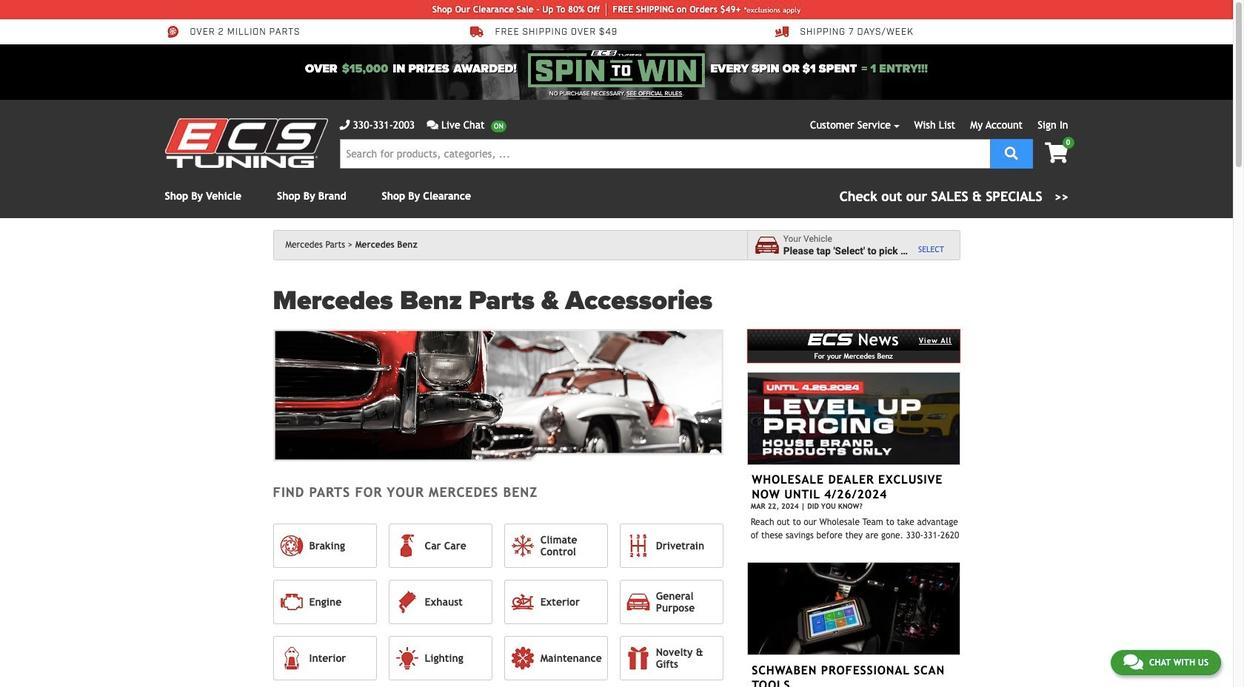 Task type: vqa. For each thing, say whether or not it's contained in the screenshot.
The Shopping Cart icon
yes



Task type: describe. For each thing, give the bounding box(es) containing it.
phone image
[[340, 120, 350, 130]]

wholesale dealer exclusive now until 4/26/2024 image
[[747, 373, 960, 466]]

mercedes benz banner image image
[[273, 330, 723, 462]]

search image
[[1005, 146, 1018, 160]]

schwaben professional scan tools image
[[747, 563, 960, 656]]



Task type: locate. For each thing, give the bounding box(es) containing it.
ecs tuning 'spin to win' contest logo image
[[528, 50, 705, 87]]

Search text field
[[340, 139, 990, 169]]

shopping cart image
[[1045, 143, 1068, 164]]

ecs tuning image
[[165, 118, 328, 168]]

comments image
[[427, 120, 438, 130]]



